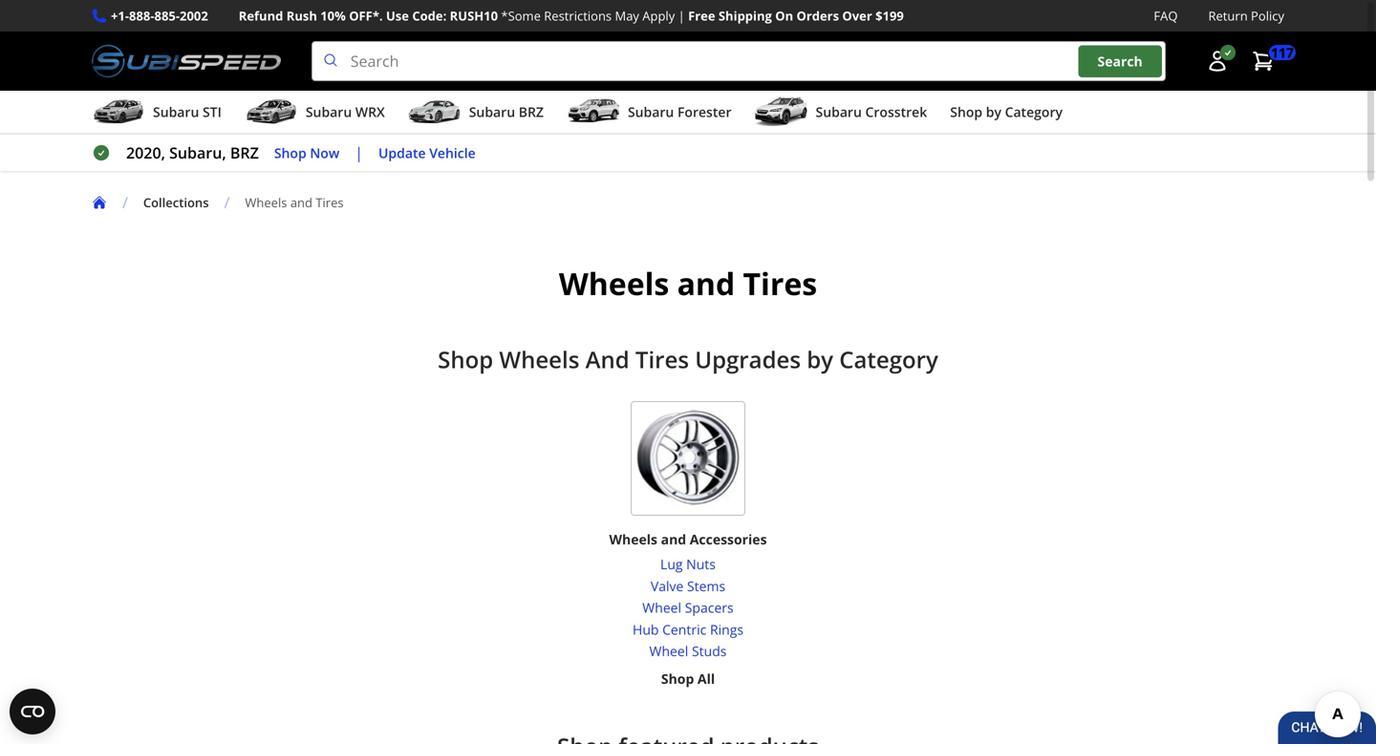 Task type: locate. For each thing, give the bounding box(es) containing it.
wheel down valve
[[642, 599, 681, 617]]

wheels up valve
[[609, 530, 657, 549]]

/ right collections
[[224, 192, 230, 213]]

subaru forester button
[[567, 95, 731, 133]]

shop inside "link"
[[274, 144, 306, 162]]

| left free
[[678, 7, 685, 24]]

shop for shop by category
[[950, 103, 982, 121]]

1 horizontal spatial |
[[678, 7, 685, 24]]

rush
[[286, 7, 317, 24]]

shop now
[[274, 144, 339, 162]]

subaru up vehicle
[[469, 103, 515, 121]]

1 vertical spatial tires
[[743, 263, 817, 304]]

wheels down shop now "link"
[[245, 194, 287, 211]]

refund
[[239, 7, 283, 24]]

0 horizontal spatial tires
[[316, 194, 344, 211]]

1 horizontal spatial by
[[986, 103, 1001, 121]]

tires down now
[[316, 194, 344, 211]]

wheel
[[642, 599, 681, 617], [649, 642, 688, 660]]

off*.
[[349, 7, 383, 24]]

wheels
[[245, 194, 287, 211], [559, 263, 669, 304], [499, 344, 579, 375], [609, 530, 657, 549]]

2 subaru from the left
[[306, 103, 352, 121]]

and
[[290, 194, 312, 211], [677, 263, 735, 304], [661, 530, 686, 549]]

and
[[585, 344, 629, 375]]

2 vertical spatial tires
[[635, 344, 689, 375]]

subaru crosstrek button
[[754, 95, 927, 133]]

wrx
[[355, 103, 385, 121]]

forester
[[677, 103, 731, 121]]

| right now
[[355, 142, 363, 163]]

spacers
[[685, 599, 734, 617]]

shop
[[950, 103, 982, 121], [274, 144, 306, 162], [438, 344, 493, 375], [661, 670, 694, 688]]

subaru for subaru wrx
[[306, 103, 352, 121]]

2 vertical spatial and
[[661, 530, 686, 549]]

update
[[378, 144, 426, 162]]

1 vertical spatial category
[[839, 344, 938, 375]]

3 subaru from the left
[[469, 103, 515, 121]]

brz left a subaru forester thumbnail image
[[519, 103, 544, 121]]

wheels up and
[[559, 263, 669, 304]]

0 horizontal spatial /
[[122, 192, 128, 213]]

1 horizontal spatial category
[[1005, 103, 1063, 121]]

shop now link
[[274, 142, 339, 164]]

collections
[[143, 194, 209, 211]]

wheels and tires
[[245, 194, 344, 211], [559, 263, 817, 304]]

subaru sti button
[[92, 95, 222, 133]]

wheels and tires down shop now "link"
[[245, 194, 344, 211]]

/ right "home" "icon"
[[122, 192, 128, 213]]

subaru wrx
[[306, 103, 385, 121]]

a subaru wrx thumbnail image image
[[244, 98, 298, 126]]

|
[[678, 7, 685, 24], [355, 142, 363, 163]]

subaru right a subaru crosstrek thumbnail image
[[816, 103, 862, 121]]

lug nuts link
[[633, 554, 743, 576]]

subaru left sti on the top of the page
[[153, 103, 199, 121]]

centric
[[662, 621, 706, 639]]

subaru for subaru crosstrek
[[816, 103, 862, 121]]

+1-888-885-2002 link
[[111, 6, 208, 26]]

upgrades
[[695, 344, 801, 375]]

collections link
[[143, 194, 224, 211], [143, 194, 209, 211]]

0 vertical spatial wheels and tires
[[245, 194, 344, 211]]

0 vertical spatial tires
[[316, 194, 344, 211]]

1 horizontal spatial brz
[[519, 103, 544, 121]]

+1-
[[111, 7, 129, 24]]

1 / from the left
[[122, 192, 128, 213]]

1 vertical spatial brz
[[230, 142, 259, 163]]

shop inside dropdown button
[[950, 103, 982, 121]]

subaru
[[153, 103, 199, 121], [306, 103, 352, 121], [469, 103, 515, 121], [628, 103, 674, 121], [816, 103, 862, 121]]

open widget image
[[10, 689, 55, 735]]

1 subaru from the left
[[153, 103, 199, 121]]

shop wheels and tires upgrades by category
[[438, 344, 938, 375]]

wheel studs link
[[633, 641, 743, 663]]

1 vertical spatial wheel
[[649, 642, 688, 660]]

valve stems link
[[633, 576, 743, 597]]

shop inside wheels and accessories lug nuts valve stems wheel spacers hub centric rings wheel studs shop all
[[661, 670, 694, 688]]

0 horizontal spatial |
[[355, 142, 363, 163]]

0 horizontal spatial by
[[807, 344, 833, 375]]

1 horizontal spatial wheels and tires
[[559, 263, 817, 304]]

search
[[1098, 52, 1143, 70]]

*some
[[501, 7, 541, 24]]

4 subaru from the left
[[628, 103, 674, 121]]

on
[[775, 7, 793, 24]]

tires right and
[[635, 344, 689, 375]]

shipping
[[718, 7, 772, 24]]

update vehicle button
[[378, 142, 476, 164]]

shop by category button
[[950, 95, 1063, 133]]

shop for shop wheels and tires upgrades by category
[[438, 344, 493, 375]]

subaru for subaru sti
[[153, 103, 199, 121]]

wheels and tires link
[[245, 194, 359, 211]]

wheel down the centric
[[649, 642, 688, 660]]

0 vertical spatial category
[[1005, 103, 1063, 121]]

0 vertical spatial by
[[986, 103, 1001, 121]]

brz right subaru,
[[230, 142, 259, 163]]

1 horizontal spatial tires
[[635, 344, 689, 375]]

subaru up now
[[306, 103, 352, 121]]

subaru brz
[[469, 103, 544, 121]]

2020,
[[126, 142, 165, 163]]

shop all link
[[661, 668, 715, 690]]

category
[[1005, 103, 1063, 121], [839, 344, 938, 375]]

rush10
[[450, 7, 498, 24]]

2 horizontal spatial tires
[[743, 263, 817, 304]]

subaru left forester
[[628, 103, 674, 121]]

subaru sti
[[153, 103, 222, 121]]

0 horizontal spatial category
[[839, 344, 938, 375]]

and up shop wheels and tires upgrades by category
[[677, 263, 735, 304]]

$199
[[875, 7, 904, 24]]

brz
[[519, 103, 544, 121], [230, 142, 259, 163]]

tires up upgrades
[[743, 263, 817, 304]]

subispeed logo image
[[92, 41, 281, 81]]

10%
[[320, 7, 346, 24]]

and up lug
[[661, 530, 686, 549]]

/
[[122, 192, 128, 213], [224, 192, 230, 213]]

a subaru forester thumbnail image image
[[567, 98, 620, 126]]

117
[[1271, 43, 1294, 62]]

subaru for subaru brz
[[469, 103, 515, 121]]

by
[[986, 103, 1001, 121], [807, 344, 833, 375]]

5 subaru from the left
[[816, 103, 862, 121]]

0 vertical spatial wheel
[[642, 599, 681, 617]]

wheels and tires up shop wheels and tires upgrades by category
[[559, 263, 817, 304]]

subaru wrx button
[[244, 95, 385, 133]]

888-
[[129, 7, 154, 24]]

1 horizontal spatial /
[[224, 192, 230, 213]]

0 vertical spatial brz
[[519, 103, 544, 121]]

free
[[688, 7, 715, 24]]

1 vertical spatial |
[[355, 142, 363, 163]]

subaru crosstrek
[[816, 103, 927, 121]]

and down shop now "link"
[[290, 194, 312, 211]]

by inside dropdown button
[[986, 103, 1001, 121]]

shop for shop now
[[274, 144, 306, 162]]

tires
[[316, 194, 344, 211], [743, 263, 817, 304], [635, 344, 689, 375]]



Task type: vqa. For each thing, say whether or not it's contained in the screenshot.
the right Category
yes



Task type: describe. For each thing, give the bounding box(es) containing it.
search input field
[[311, 41, 1166, 81]]

1 vertical spatial by
[[807, 344, 833, 375]]

faq
[[1154, 7, 1178, 24]]

button image
[[1206, 50, 1229, 73]]

sti
[[203, 103, 222, 121]]

0 vertical spatial |
[[678, 7, 685, 24]]

hub
[[633, 621, 659, 639]]

1 vertical spatial wheels and tires
[[559, 263, 817, 304]]

subaru forester
[[628, 103, 731, 121]]

code:
[[412, 7, 447, 24]]

lug
[[660, 555, 683, 573]]

update vehicle
[[378, 144, 476, 162]]

stems
[[687, 577, 725, 595]]

wheels and accessories image image
[[631, 401, 745, 516]]

2002
[[180, 7, 208, 24]]

restrictions
[[544, 7, 612, 24]]

return policy link
[[1208, 6, 1284, 26]]

crosstrek
[[865, 103, 927, 121]]

and inside wheels and accessories lug nuts valve stems wheel spacers hub centric rings wheel studs shop all
[[661, 530, 686, 549]]

hub centric rings link
[[633, 619, 743, 641]]

0 horizontal spatial brz
[[230, 142, 259, 163]]

a subaru crosstrek thumbnail image image
[[754, 98, 808, 126]]

117 button
[[1242, 42, 1296, 80]]

accessories
[[690, 530, 767, 549]]

2 / from the left
[[224, 192, 230, 213]]

2020, subaru, brz
[[126, 142, 259, 163]]

nuts
[[686, 555, 716, 573]]

shop by category
[[950, 103, 1063, 121]]

a subaru sti thumbnail image image
[[92, 98, 145, 126]]

now
[[310, 144, 339, 162]]

vehicle
[[429, 144, 476, 162]]

subaru for subaru forester
[[628, 103, 674, 121]]

valve
[[651, 577, 684, 595]]

rings
[[710, 621, 743, 639]]

refund rush 10% off*. use code: rush10 *some restrictions may apply | free shipping on orders over $199
[[239, 7, 904, 24]]

orders
[[796, 7, 839, 24]]

885-
[[154, 7, 180, 24]]

subaru,
[[169, 142, 226, 163]]

policy
[[1251, 7, 1284, 24]]

studs
[[692, 642, 727, 660]]

home image
[[92, 195, 107, 210]]

all
[[697, 670, 715, 688]]

search button
[[1078, 45, 1162, 77]]

over
[[842, 7, 872, 24]]

1 vertical spatial and
[[677, 263, 735, 304]]

return policy
[[1208, 7, 1284, 24]]

+1-888-885-2002
[[111, 7, 208, 24]]

return
[[1208, 7, 1248, 24]]

faq link
[[1154, 6, 1178, 26]]

brz inside dropdown button
[[519, 103, 544, 121]]

may
[[615, 7, 639, 24]]

apply
[[642, 7, 675, 24]]

a subaru brz thumbnail image image
[[408, 98, 461, 126]]

wheels left and
[[499, 344, 579, 375]]

use
[[386, 7, 409, 24]]

0 vertical spatial and
[[290, 194, 312, 211]]

subaru brz button
[[408, 95, 544, 133]]

wheel spacers link
[[633, 597, 743, 619]]

wheels inside wheels and accessories lug nuts valve stems wheel spacers hub centric rings wheel studs shop all
[[609, 530, 657, 549]]

category inside shop by category dropdown button
[[1005, 103, 1063, 121]]

wheels and accessories lug nuts valve stems wheel spacers hub centric rings wheel studs shop all
[[609, 530, 767, 688]]

0 horizontal spatial wheels and tires
[[245, 194, 344, 211]]



